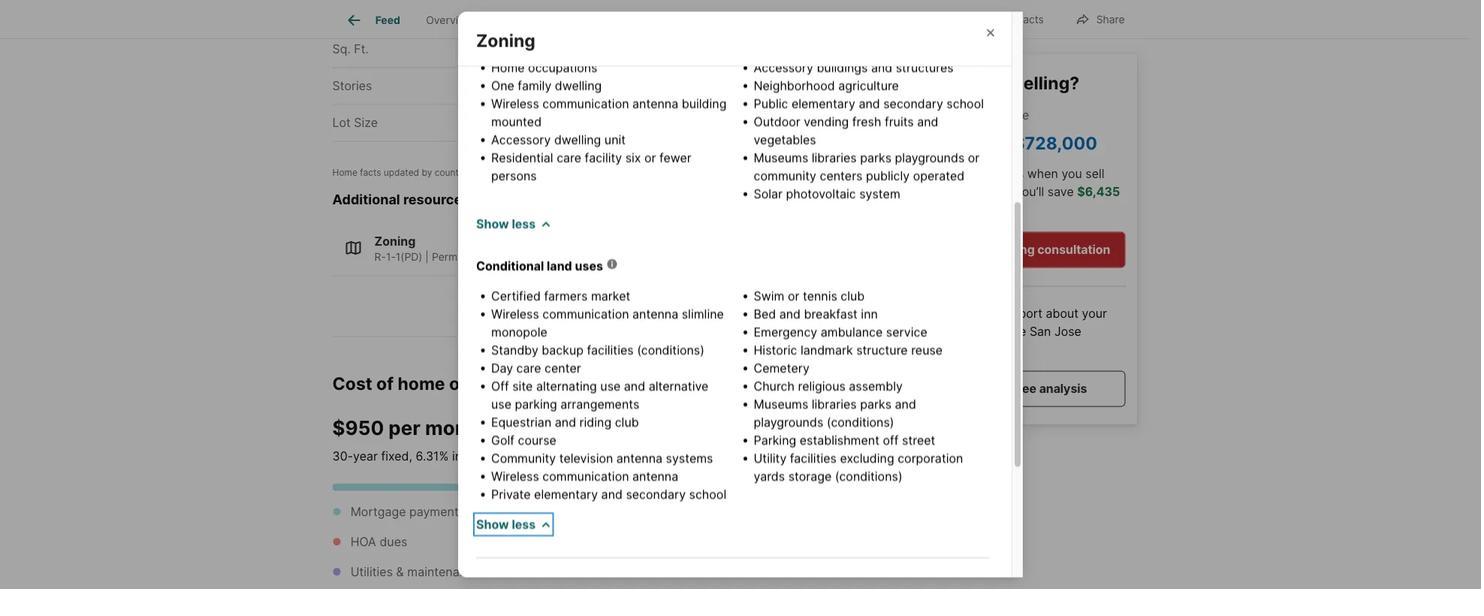 Task type: locate. For each thing, give the bounding box(es) containing it.
certified farmers market wireless communication antenna slimline monopole standby backup facilities (conditions) day care center off site alternating use and alternative use parking arrangements equestrian and riding club golf course community television antenna systems wireless communication antenna private elementary and secondary school
[[491, 289, 727, 502]]

care up occupations
[[548, 43, 573, 57]]

antenna up the property
[[633, 469, 679, 484]]

school up taxes
[[689, 487, 727, 502]]

elementary down the santa clara county
[[792, 97, 856, 111]]

facilities up storage
[[790, 451, 837, 466]]

1 horizontal spatial club
[[841, 289, 865, 304]]

single-
[[486, 250, 522, 263]]

1 show less from the top
[[476, 217, 536, 232]]

0 horizontal spatial or
[[645, 151, 656, 165]]

request a free analysis button
[[915, 371, 1126, 407]]

1 vertical spatial zoning
[[375, 234, 416, 248]]

1 horizontal spatial elementary
[[792, 97, 856, 111]]

1 vertical spatial center
[[545, 361, 581, 376]]

libraries up centers
[[812, 151, 857, 165]]

or inside small certified farmers market child day care center (conditions) home occupations one family dwelling wireless communication antenna building mounted accessory dwelling unit residential care facility six or fewer persons
[[645, 151, 656, 165]]

get an in-depth report about your home value and the
[[915, 306, 1108, 339]]

libraries down the religious
[[812, 397, 857, 412]]

maintenance
[[407, 565, 480, 579]]

1 vertical spatial show less button
[[476, 516, 551, 534]]

mortgage
[[351, 505, 406, 519]]

accessory
[[754, 61, 814, 75], [491, 133, 551, 147]]

service
[[887, 325, 928, 340]]

2 vertical spatial care
[[517, 361, 541, 376]]

1 1 from the top
[[593, 5, 598, 20]]

1 horizontal spatial accessory
[[754, 61, 814, 75]]

2 less from the top
[[512, 517, 536, 532]]

dwelling
[[555, 79, 602, 93], [554, 133, 601, 147]]

accessory up the 'santa'
[[754, 61, 814, 75]]

center down backup
[[545, 361, 581, 376]]

day
[[491, 361, 513, 376]]

additional resources
[[332, 191, 470, 208]]

6.31%
[[416, 449, 449, 464]]

wireless inside small certified farmers market child day care center (conditions) home occupations one family dwelling wireless communication antenna building mounted accessory dwelling unit residential care facility six or fewer persons
[[491, 97, 539, 111]]

0 vertical spatial playgrounds
[[895, 151, 965, 165]]

or right six
[[645, 151, 656, 165]]

per
[[389, 416, 421, 440]]

when
[[1028, 166, 1059, 181]]

county
[[435, 167, 464, 178]]

0 horizontal spatial secondary
[[626, 487, 686, 502]]

accessory inside accessory buildings and structures neighborhood agriculture public elementary and secondary school outdoor vending fresh fruits and vegetables museums libraries parks playgrounds or community centers publicly operated solar photovoltaic system
[[754, 61, 814, 75]]

1 vertical spatial school
[[689, 487, 727, 502]]

2 horizontal spatial or
[[968, 151, 980, 165]]

secondary inside accessory buildings and structures neighborhood agriculture public elementary and secondary school outdoor vending fresh fruits and vegetables museums libraries parks playgrounds or community centers publicly operated solar photovoltaic system
[[884, 97, 944, 111]]

of right cost
[[377, 373, 394, 394]]

1 vertical spatial elementary
[[534, 487, 598, 502]]

market down uses
[[591, 289, 631, 304]]

systems
[[666, 451, 713, 466]]

stories
[[332, 79, 372, 93]]

1 horizontal spatial home
[[491, 61, 525, 75]]

museums down 'church' on the bottom right of page
[[754, 397, 809, 412]]

center up occupations
[[576, 43, 613, 57]]

0 vertical spatial communication
[[543, 97, 629, 111]]

0 vertical spatial school
[[947, 97, 984, 111]]

swim or tennis club bed and breakfast inn emergency ambulance service historic landmark structure reuse cemetery church religious assembly museums libraries parks and playgrounds (conditions) parking establishment off street utility facilities excluding corporation yards storage (conditions)
[[754, 289, 964, 484]]

and up arrangements
[[624, 379, 646, 394]]

1 vertical spatial playgrounds
[[754, 415, 824, 430]]

care
[[548, 43, 573, 57], [557, 151, 582, 165], [517, 361, 541, 376]]

0 horizontal spatial elementary
[[534, 487, 598, 502]]

1 vertical spatial home
[[332, 167, 358, 178]]

communication down television on the left of the page
[[543, 469, 629, 484]]

farmers down year
[[576, 25, 620, 39]]

playgrounds up "reach"
[[895, 151, 965, 165]]

0 horizontal spatial club
[[615, 415, 639, 430]]

1 horizontal spatial zoning
[[476, 30, 536, 51]]

zoning r-1-1(pd) | permitted: single-family, adu, commercial
[[375, 234, 646, 263]]

2 show less button from the top
[[476, 516, 551, 534]]

communication up backup
[[543, 307, 629, 322]]

1 horizontal spatial playgrounds
[[895, 151, 965, 165]]

0 horizontal spatial a
[[987, 242, 994, 257]]

accessory inside small certified farmers market child day care center (conditions) home occupations one family dwelling wireless communication antenna building mounted accessory dwelling unit residential care facility six or fewer persons
[[491, 133, 551, 147]]

(conditions) inside small certified farmers market child day care center (conditions) home occupations one family dwelling wireless communication antenna building mounted accessory dwelling unit residential care facility six or fewer persons
[[616, 43, 683, 57]]

1 vertical spatial facilities
[[790, 451, 837, 466]]

show
[[476, 217, 509, 232], [476, 517, 509, 532]]

and down television on the left of the page
[[602, 487, 623, 502]]

0 vertical spatial of
[[993, 72, 1010, 93]]

0 vertical spatial accessory
[[754, 61, 814, 75]]

or right swim
[[788, 289, 800, 304]]

club up inn
[[841, 289, 865, 304]]

1 horizontal spatial school
[[947, 97, 984, 111]]

residential
[[491, 151, 554, 165]]

elementary up $558
[[534, 487, 598, 502]]

&
[[396, 565, 404, 579]]

1 horizontal spatial or
[[788, 289, 800, 304]]

playgrounds up parking
[[754, 415, 824, 430]]

0 vertical spatial facilities
[[587, 343, 634, 358]]

a inside button
[[987, 242, 994, 257]]

2 vertical spatial wireless
[[491, 469, 539, 484]]

1 less from the top
[[512, 217, 536, 232]]

operated
[[913, 169, 965, 183]]

agriculture
[[839, 79, 899, 93]]

parks down assembly
[[860, 397, 892, 412]]

antenna left systems
[[617, 451, 663, 466]]

care up site
[[517, 361, 541, 376]]

2 1 from the top
[[593, 79, 598, 93]]

and down depth
[[983, 324, 1005, 339]]

0 vertical spatial elementary
[[792, 97, 856, 111]]

historic
[[754, 343, 798, 358]]

market
[[623, 25, 663, 39], [591, 289, 631, 304]]

(conditions) down built
[[616, 43, 683, 57]]

a left selling
[[987, 242, 994, 257]]

a inside 'button'
[[1004, 381, 1011, 396]]

edit
[[996, 13, 1015, 26]]

thinking
[[915, 72, 989, 93]]

0 vertical spatial home
[[491, 61, 525, 75]]

request a free analysis
[[953, 381, 1088, 396]]

home left facts
[[332, 167, 358, 178]]

market inside small certified farmers market child day care center (conditions) home occupations one family dwelling wireless communication antenna building mounted accessory dwelling unit residential care facility six or fewer persons
[[623, 25, 663, 39]]

1 vertical spatial communication
[[543, 307, 629, 322]]

1 vertical spatial use
[[491, 397, 512, 412]]

of
[[993, 72, 1010, 93], [377, 373, 394, 394]]

0 vertical spatial use
[[601, 379, 621, 394]]

facility
[[585, 151, 622, 165]]

2 show less from the top
[[476, 517, 536, 532]]

a left free
[[1004, 381, 1011, 396]]

home inside get an in-depth report about your home value and the
[[915, 324, 947, 339]]

use down off
[[491, 397, 512, 412]]

wireless
[[491, 97, 539, 111], [491, 307, 539, 322], [491, 469, 539, 484]]

–
[[1001, 132, 1010, 153]]

0 horizontal spatial use
[[491, 397, 512, 412]]

schedule
[[930, 242, 985, 257]]

1 horizontal spatial facilities
[[790, 451, 837, 466]]

home
[[915, 324, 947, 339], [398, 373, 445, 394]]

of up price
[[993, 72, 1010, 93]]

antenna
[[633, 97, 679, 111], [633, 307, 679, 322], [617, 451, 663, 466], [633, 469, 679, 484]]

plus,
[[985, 184, 1013, 199]]

updated
[[384, 167, 419, 178]]

0 vertical spatial museums
[[754, 151, 809, 165]]

0 vertical spatial show less button
[[476, 215, 551, 233]]

1 vertical spatial accessory
[[491, 133, 551, 147]]

libraries
[[812, 151, 857, 165], [812, 397, 857, 412]]

0 horizontal spatial school
[[689, 487, 727, 502]]

less for residential care facility six or fewer persons
[[512, 217, 536, 232]]

zoning element
[[476, 12, 554, 51]]

zoning inside zoning r-1-1(pd) | permitted: single-family, adu, commercial
[[375, 234, 416, 248]]

analysis
[[1040, 381, 1088, 396]]

home up market.
[[915, 324, 947, 339]]

show less up zoning r-1-1(pd) | permitted: single-family, adu, commercial
[[476, 217, 536, 232]]

on
[[502, 167, 512, 178]]

club right riding
[[615, 415, 639, 430]]

secondary up the property
[[626, 487, 686, 502]]

feed link
[[345, 11, 400, 29]]

vending
[[804, 115, 849, 129]]

2 libraries from the top
[[812, 397, 857, 412]]

and
[[872, 61, 893, 75], [859, 97, 880, 111], [918, 115, 939, 129], [780, 307, 801, 322], [983, 324, 1005, 339], [624, 379, 646, 394], [895, 397, 917, 412], [555, 415, 576, 430], [602, 487, 623, 502]]

sale
[[975, 107, 998, 122]]

antenna left 'slimline'
[[633, 307, 679, 322]]

0 horizontal spatial accessory
[[491, 133, 551, 147]]

wireless up mounted
[[491, 97, 539, 111]]

home up $950 per month
[[398, 373, 445, 394]]

or up more
[[968, 151, 980, 165]]

parks inside accessory buildings and structures neighborhood agriculture public elementary and secondary school outdoor vending fresh fruits and vegetables museums libraries parks playgrounds or community centers publicly operated solar photovoltaic system
[[860, 151, 892, 165]]

tennis
[[803, 289, 838, 304]]

unit
[[605, 133, 626, 147]]

1 vertical spatial less
[[512, 517, 536, 532]]

1 vertical spatial club
[[615, 415, 639, 430]]

1 museums from the top
[[754, 151, 809, 165]]

2 museums from the top
[[754, 397, 809, 412]]

use up arrangements
[[601, 379, 621, 394]]

show less down private
[[476, 517, 536, 532]]

center inside certified farmers market wireless communication antenna slimline monopole standby backup facilities (conditions) day care center off site alternating use and alternative use parking arrangements equestrian and riding club golf course community television antenna systems wireless communication antenna private elementary and secondary school
[[545, 361, 581, 376]]

1 wireless from the top
[[491, 97, 539, 111]]

1 vertical spatial show
[[476, 517, 509, 532]]

golf
[[491, 433, 515, 448]]

show less button down private
[[476, 516, 551, 534]]

the
[[1008, 324, 1027, 339]]

66504022
[[820, 115, 880, 130]]

lot
[[332, 115, 351, 130]]

0 horizontal spatial zoning
[[375, 234, 416, 248]]

show less
[[476, 217, 536, 232], [476, 517, 536, 532]]

tab list
[[332, 0, 869, 38]]

edit facts button
[[962, 3, 1057, 34]]

2023
[[547, 167, 569, 178]]

less down private
[[512, 517, 536, 532]]

1 vertical spatial a
[[1004, 381, 1011, 396]]

1 vertical spatial museums
[[754, 397, 809, 412]]

dwelling down occupations
[[555, 79, 602, 93]]

1 horizontal spatial of
[[993, 72, 1010, 93]]

1 horizontal spatial home
[[915, 324, 947, 339]]

school inside certified farmers market wireless communication antenna slimline monopole standby backup facilities (conditions) day care center off site alternating use and alternative use parking arrangements equestrian and riding club golf course community television antenna systems wireless communication antenna private elementary and secondary school
[[689, 487, 727, 502]]

1 tab from the left
[[486, 2, 591, 38]]

1 vertical spatial parks
[[860, 397, 892, 412]]

1 horizontal spatial a
[[1004, 381, 1011, 396]]

0 vertical spatial market
[[623, 25, 663, 39]]

elementary inside certified farmers market wireless communication antenna slimline monopole standby backup facilities (conditions) day care center off site alternating use and alternative use parking arrangements equestrian and riding club golf course community television antenna systems wireless communication antenna private elementary and secondary school
[[534, 487, 598, 502]]

0 horizontal spatial facilities
[[587, 343, 634, 358]]

parks
[[860, 151, 892, 165], [860, 397, 892, 412]]

2 communication from the top
[[543, 307, 629, 322]]

1 libraries from the top
[[812, 151, 857, 165]]

0 vertical spatial club
[[841, 289, 865, 304]]

facilities right backup
[[587, 343, 634, 358]]

breakfast
[[804, 307, 858, 322]]

0 horizontal spatial of
[[377, 373, 394, 394]]

zoning for zoning
[[476, 30, 536, 51]]

dwelling up facility
[[554, 133, 601, 147]]

1 vertical spatial show less
[[476, 517, 536, 532]]

wireless up private
[[491, 469, 539, 484]]

hoa
[[351, 535, 376, 549]]

jose
[[1055, 324, 1082, 339]]

0 vertical spatial home
[[915, 324, 947, 339]]

care up the 2023
[[557, 151, 582, 165]]

market down year built
[[623, 25, 663, 39]]

farmers down land
[[544, 289, 588, 304]]

facilities inside certified farmers market wireless communication antenna slimline monopole standby backup facilities (conditions) day care center off site alternating use and alternative use parking arrangements equestrian and riding club golf course community television antenna systems wireless communication antenna private elementary and secondary school
[[587, 343, 634, 358]]

or inside swim or tennis club bed and breakfast inn emergency ambulance service historic landmark structure reuse cemetery church religious assembly museums libraries parks and playgrounds (conditions) parking establishment off street utility facilities excluding corporation yards storage (conditions)
[[788, 289, 800, 304]]

0 vertical spatial less
[[512, 217, 536, 232]]

1 communication from the top
[[543, 97, 629, 111]]

permitted:
[[432, 250, 483, 263]]

certified
[[525, 25, 573, 39]]

zoning inside dialog
[[476, 30, 536, 51]]

show down private
[[476, 517, 509, 532]]

lot size
[[332, 115, 378, 130]]

1 down occupations
[[593, 79, 598, 93]]

1 vertical spatial farmers
[[544, 289, 588, 304]]

street
[[903, 433, 936, 448]]

0 vertical spatial show
[[476, 217, 509, 232]]

0 vertical spatial 1
[[593, 5, 598, 20]]

1 vertical spatial 1
[[593, 79, 598, 93]]

|
[[426, 250, 429, 263]]

facilities
[[587, 343, 634, 358], [790, 451, 837, 466]]

secondary up fruits
[[884, 97, 944, 111]]

interest
[[452, 449, 495, 464]]

1 show from the top
[[476, 217, 509, 232]]

$728,000
[[1014, 132, 1098, 153]]

museums down the vegetables
[[754, 151, 809, 165]]

playgrounds inside accessory buildings and structures neighborhood agriculture public elementary and secondary school outdoor vending fresh fruits and vegetables museums libraries parks playgrounds or community centers publicly operated solar photovoltaic system
[[895, 151, 965, 165]]

value
[[950, 324, 980, 339]]

less for golf course
[[512, 517, 536, 532]]

1 vertical spatial market
[[591, 289, 631, 304]]

zoning
[[476, 30, 536, 51], [375, 234, 416, 248]]

0 horizontal spatial home
[[332, 167, 358, 178]]

year built
[[614, 5, 667, 20]]

club
[[841, 289, 865, 304], [615, 415, 639, 430]]

feed
[[375, 14, 400, 26]]

share
[[1097, 13, 1125, 26]]

1 vertical spatial wireless
[[491, 307, 539, 322]]

selling
[[997, 242, 1035, 257]]

2 parks from the top
[[860, 397, 892, 412]]

$950
[[332, 416, 384, 440]]

show less for golf course
[[476, 517, 536, 532]]

thinking of selling?
[[915, 72, 1080, 93]]

2 show from the top
[[476, 517, 509, 532]]

0 vertical spatial show less
[[476, 217, 536, 232]]

show up zoning r-1-1(pd) | permitted: single-family, adu, commercial
[[476, 217, 509, 232]]

3 wireless from the top
[[491, 469, 539, 484]]

0 vertical spatial secondary
[[884, 97, 944, 111]]

1 vertical spatial of
[[377, 373, 394, 394]]

1 horizontal spatial secondary
[[884, 97, 944, 111]]

farmers inside certified farmers market wireless communication antenna slimline monopole standby backup facilities (conditions) day care center off site alternating use and alternative use parking arrangements equestrian and riding club golf course community television antenna systems wireless communication antenna private elementary and secondary school
[[544, 289, 588, 304]]

0 vertical spatial wireless
[[491, 97, 539, 111]]

0 horizontal spatial home
[[398, 373, 445, 394]]

1 parks from the top
[[860, 151, 892, 165]]

one
[[491, 79, 515, 93]]

farmers
[[576, 25, 620, 39], [544, 289, 588, 304]]

home down child
[[491, 61, 525, 75]]

tab
[[486, 2, 591, 38], [591, 2, 703, 38], [703, 2, 791, 38], [791, 2, 856, 38]]

(conditions) up alternative
[[637, 343, 705, 358]]

1 vertical spatial libraries
[[812, 397, 857, 412]]

1 show less button from the top
[[476, 215, 551, 233]]

home
[[491, 61, 525, 75], [332, 167, 358, 178]]

school down the thinking
[[947, 97, 984, 111]]

show less button up zoning r-1-1(pd) | permitted: single-family, adu, commercial
[[476, 215, 551, 233]]

museums inside accessory buildings and structures neighborhood agriculture public elementary and secondary school outdoor vending fresh fruits and vegetables museums libraries parks playgrounds or community centers publicly operated solar photovoltaic system
[[754, 151, 809, 165]]

accessory up residential
[[491, 133, 551, 147]]

2 vertical spatial communication
[[543, 469, 629, 484]]

county
[[838, 79, 880, 93]]

elementary
[[792, 97, 856, 111], [534, 487, 598, 502]]

0 vertical spatial farmers
[[576, 25, 620, 39]]

0 vertical spatial libraries
[[812, 151, 857, 165]]

less up zoning r-1-1(pd) | permitted: single-family, adu, commercial
[[512, 217, 536, 232]]

parks up publicly
[[860, 151, 892, 165]]

secondary
[[884, 97, 944, 111], [626, 487, 686, 502]]

small certified farmers market child day care center (conditions) home occupations one family dwelling wireless communication antenna building mounted accessory dwelling unit residential care facility six or fewer persons
[[491, 25, 727, 183]]

facts
[[1017, 13, 1044, 26]]

0 vertical spatial center
[[576, 43, 613, 57]]

communication inside small certified farmers market child day care center (conditions) home occupations one family dwelling wireless communication antenna building mounted accessory dwelling unit residential care facility six or fewer persons
[[543, 97, 629, 111]]

0 vertical spatial a
[[987, 242, 994, 257]]

communication down occupations
[[543, 97, 629, 111]]

or inside accessory buildings and structures neighborhood agriculture public elementary and secondary school outdoor vending fresh fruits and vegetables museums libraries parks playgrounds or community centers publicly operated solar photovoltaic system
[[968, 151, 980, 165]]

antenna left building
[[633, 97, 679, 111]]

0 vertical spatial zoning
[[476, 30, 536, 51]]

show for residential care facility six or fewer persons
[[476, 217, 509, 232]]

wireless down the certified
[[491, 307, 539, 322]]

show less button for golf course
[[476, 516, 551, 534]]

0 horizontal spatial playgrounds
[[754, 415, 824, 430]]

and inside get an in-depth report about your home value and the
[[983, 324, 1005, 339]]

an
[[938, 306, 952, 321]]

elementary inside accessory buildings and structures neighborhood agriculture public elementary and secondary school outdoor vending fresh fruits and vegetables museums libraries parks playgrounds or community centers publicly operated solar photovoltaic system
[[792, 97, 856, 111]]

0 vertical spatial parks
[[860, 151, 892, 165]]

school inside accessory buildings and structures neighborhood agriculture public elementary and secondary school outdoor vending fresh fruits and vegetables museums libraries parks playgrounds or community centers publicly operated solar photovoltaic system
[[947, 97, 984, 111]]

1 vertical spatial home
[[398, 373, 445, 394]]

1 vertical spatial secondary
[[626, 487, 686, 502]]

1 left year
[[593, 5, 598, 20]]

backup
[[542, 343, 584, 358]]

family,
[[522, 250, 556, 263]]



Task type: vqa. For each thing, say whether or not it's contained in the screenshot.
accessory to the right
yes



Task type: describe. For each thing, give the bounding box(es) containing it.
$612,000 – $728,000
[[915, 132, 1098, 153]]

fresh
[[853, 115, 882, 129]]

1-
[[386, 250, 396, 263]]

alternating
[[536, 379, 597, 394]]

2 tab from the left
[[591, 2, 703, 38]]

1 horizontal spatial use
[[601, 379, 621, 394]]

religious
[[798, 379, 846, 394]]

1 for stories
[[593, 79, 598, 93]]

care inside certified farmers market wireless communication antenna slimline monopole standby backup facilities (conditions) day care center off site alternating use and alternative use parking arrangements equestrian and riding club golf course community television antenna systems wireless communication antenna private elementary and secondary school
[[517, 361, 541, 376]]

share button
[[1063, 3, 1138, 34]]

$950 per month
[[332, 416, 487, 440]]

a for schedule
[[987, 242, 994, 257]]

with
[[915, 184, 939, 199]]

1 vertical spatial care
[[557, 151, 582, 165]]

and down agriculture
[[859, 97, 880, 111]]

family
[[518, 79, 552, 93]]

reach
[[915, 166, 950, 181]]

more
[[953, 166, 982, 181]]

(conditions) down excluding
[[835, 469, 903, 484]]

san jose market.
[[915, 324, 1082, 357]]

tab list containing feed
[[332, 0, 869, 38]]

secondary inside certified farmers market wireless communication antenna slimline monopole standby backup facilities (conditions) day care center off site alternating use and alternative use parking arrangements equestrian and riding club golf course community television antenna systems wireless communication antenna private elementary and secondary school
[[626, 487, 686, 502]]

1 vertical spatial dwelling
[[554, 133, 601, 147]]

mortgage payment
[[351, 505, 459, 519]]

2 wireless from the top
[[491, 307, 539, 322]]

27,
[[532, 167, 544, 178]]

4 tab from the left
[[791, 2, 856, 38]]

san
[[1030, 324, 1052, 339]]

storage
[[789, 469, 832, 484]]

$612,000
[[915, 132, 997, 153]]

home inside small certified farmers market child day care center (conditions) home occupations one family dwelling wireless communication antenna building mounted accessory dwelling unit residential care facility six or fewer persons
[[491, 61, 525, 75]]

santa clara county
[[769, 79, 880, 93]]

3 communication from the top
[[543, 469, 629, 484]]

public
[[754, 97, 789, 111]]

get
[[915, 306, 935, 321]]

day
[[524, 43, 545, 57]]

and right fruits
[[918, 115, 939, 129]]

year
[[614, 5, 639, 20]]

30-
[[332, 449, 353, 464]]

and left riding
[[555, 415, 576, 430]]

and down assembly
[[895, 397, 917, 412]]

farmers inside small certified farmers market child day care center (conditions) home occupations one family dwelling wireless communication antenna building mounted accessory dwelling unit residential care facility six or fewer persons
[[576, 25, 620, 39]]

outdoor
[[754, 115, 801, 129]]

riding
[[580, 415, 612, 430]]

of for sale
[[993, 72, 1010, 93]]

overview tab
[[413, 2, 486, 38]]

size
[[354, 115, 378, 130]]

taxes
[[682, 505, 713, 519]]

course
[[518, 433, 557, 448]]

occupations
[[528, 61, 598, 75]]

request
[[953, 381, 1001, 396]]

adu,
[[559, 250, 584, 263]]

conditional
[[476, 259, 544, 274]]

a for request
[[1004, 381, 1011, 396]]

calculations
[[808, 449, 880, 464]]

facts
[[360, 167, 381, 178]]

schedule a selling consultation button
[[915, 232, 1126, 268]]

and up emergency
[[780, 307, 801, 322]]

antenna inside small certified farmers market child day care center (conditions) home occupations one family dwelling wireless communication antenna building mounted accessory dwelling unit residential care facility six or fewer persons
[[633, 97, 679, 111]]

show less button for residential care facility six or fewer persons
[[476, 215, 551, 233]]

0 vertical spatial care
[[548, 43, 573, 57]]

parking
[[515, 397, 557, 412]]

(conditions) up establishment
[[827, 415, 895, 430]]

dues
[[380, 535, 408, 549]]

center inside small certified farmers market child day care center (conditions) home occupations one family dwelling wireless communication antenna building mounted accessory dwelling unit residential care facility six or fewer persons
[[576, 43, 613, 57]]

arrangements
[[561, 397, 640, 412]]

free
[[1014, 381, 1037, 396]]

reuse
[[912, 343, 943, 358]]

persons
[[491, 169, 537, 183]]

home facts updated by county records on oct 27, 2023
[[332, 167, 569, 178]]

museums inside swim or tennis club bed and breakfast inn emergency ambulance service historic landmark structure reuse cemetery church religious assembly museums libraries parks and playgrounds (conditions) parking establishment off street utility facilities excluding corporation yards storage (conditions)
[[754, 397, 809, 412]]

church
[[754, 379, 795, 394]]

monopole
[[491, 325, 548, 340]]

assembly
[[849, 379, 903, 394]]

3 tab from the left
[[703, 2, 791, 38]]

market inside certified farmers market wireless communication antenna slimline monopole standby backup facilities (conditions) day care center off site alternating use and alternative use parking arrangements equestrian and riding club golf course community television antenna systems wireless communication antenna private elementary and secondary school
[[591, 289, 631, 304]]

club inside swim or tennis club bed and breakfast inn emergency ambulance service historic landmark structure reuse cemetery church religious assembly museums libraries parks and playgrounds (conditions) parking establishment off street utility facilities excluding corporation yards storage (conditions)
[[841, 289, 865, 304]]

parks inside swim or tennis club bed and breakfast inn emergency ambulance service historic landmark structure reuse cemetery church religious assembly museums libraries parks and playgrounds (conditions) parking establishment off street utility facilities excluding corporation yards storage (conditions)
[[860, 397, 892, 412]]

buyers
[[986, 166, 1024, 181]]

ambulance
[[821, 325, 883, 340]]

by
[[422, 167, 432, 178]]

structures
[[896, 61, 954, 75]]

consultation
[[1038, 242, 1111, 257]]

selling?
[[1014, 72, 1080, 93]]

show less for residential care facility six or fewer persons
[[476, 217, 536, 232]]

zoning for zoning r-1-1(pd) | permitted: single-family, adu, commercial
[[375, 234, 416, 248]]

fruits
[[885, 115, 914, 129]]

off
[[491, 379, 509, 394]]

oct
[[515, 167, 530, 178]]

and up agriculture
[[872, 61, 893, 75]]

emergency
[[754, 325, 818, 340]]

your
[[1082, 306, 1108, 321]]

excluding
[[840, 451, 895, 466]]

club inside certified farmers market wireless communication antenna slimline monopole standby backup facilities (conditions) day care center off site alternating use and alternative use parking arrangements equestrian and riding club golf course community television antenna systems wireless communication antenna private elementary and secondary school
[[615, 415, 639, 430]]

report
[[1008, 306, 1043, 321]]

playgrounds inside swim or tennis club bed and breakfast inn emergency ambulance service historic landmark structure reuse cemetery church religious assembly museums libraries parks and playgrounds (conditions) parking establishment off street utility facilities excluding corporation yards storage (conditions)
[[754, 415, 824, 430]]

mounted
[[491, 115, 542, 129]]

libraries inside accessory buildings and structures neighborhood agriculture public elementary and secondary school outdoor vending fresh fruits and vegetables museums libraries parks playgrounds or community centers publicly operated solar photovoltaic system
[[812, 151, 857, 165]]

libraries inside swim or tennis club bed and breakfast inn emergency ambulance service historic landmark structure reuse cemetery church religious assembly museums libraries parks and playgrounds (conditions) parking establishment off street utility facilities excluding corporation yards storage (conditions)
[[812, 397, 857, 412]]

show for golf course
[[476, 517, 509, 532]]

1 for baths
[[593, 5, 598, 20]]

resources
[[403, 191, 470, 208]]

utility
[[754, 451, 787, 466]]

structure
[[857, 343, 908, 358]]

sq.
[[332, 42, 351, 56]]

system
[[860, 187, 901, 202]]

ft.
[[354, 42, 369, 56]]

conditional land uses
[[476, 259, 603, 274]]

inn
[[861, 307, 878, 322]]

customize
[[742, 449, 805, 464]]

ownership
[[449, 373, 539, 394]]

child
[[491, 43, 520, 57]]

yards
[[754, 469, 785, 484]]

landmark
[[801, 343, 853, 358]]

cost of home ownership
[[332, 373, 539, 394]]

estimated sale price
[[915, 107, 1030, 122]]

bed
[[754, 307, 776, 322]]

0 vertical spatial dwelling
[[555, 79, 602, 93]]

(conditions) inside certified farmers market wireless communication antenna slimline monopole standby backup facilities (conditions) day care center off site alternating use and alternative use parking arrangements equestrian and riding club golf course community television antenna systems wireless communication antenna private elementary and secondary school
[[637, 343, 705, 358]]

small
[[491, 25, 522, 39]]

building
[[682, 97, 727, 111]]

zoning dialog
[[458, 0, 1023, 589]]

utilities & maintenance
[[351, 565, 480, 579]]

facilities inside swim or tennis club bed and breakfast inn emergency ambulance service historic landmark structure reuse cemetery church religious assembly museums libraries parks and playgrounds (conditions) parking establishment off street utility facilities excluding corporation yards storage (conditions)
[[790, 451, 837, 466]]

vegetables
[[754, 133, 817, 147]]

of for per
[[377, 373, 394, 394]]



